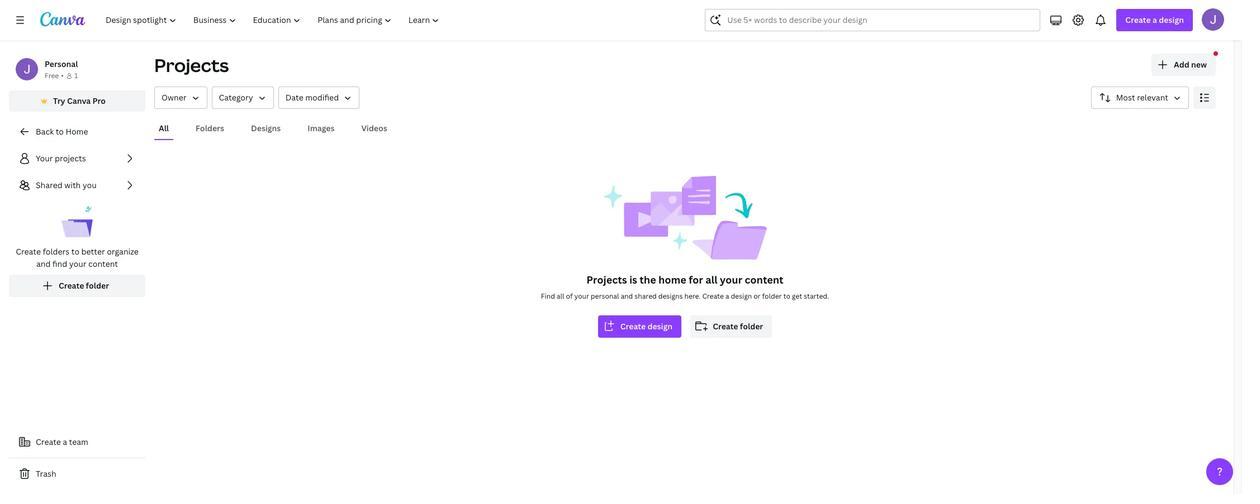 Task type: vqa. For each thing, say whether or not it's contained in the screenshot.
Creatively
no



Task type: describe. For each thing, give the bounding box(es) containing it.
Search search field
[[728, 10, 1019, 31]]

home
[[659, 273, 687, 287]]

designs button
[[247, 118, 285, 139]]

personal
[[45, 59, 78, 69]]

of
[[566, 292, 573, 301]]

design inside button
[[648, 322, 673, 332]]

relevant
[[1138, 92, 1169, 103]]

1 vertical spatial your
[[720, 273, 743, 287]]

and inside create folders to better organize and find your content
[[36, 259, 51, 270]]

to inside create folders to better organize and find your content
[[71, 247, 79, 257]]

projects is the home for all your content find all of your personal and shared designs here. create a design or folder to get started.
[[541, 273, 830, 301]]

content inside "projects is the home for all your content find all of your personal and shared designs here. create a design or folder to get started."
[[745, 273, 784, 287]]

a for team
[[63, 437, 67, 448]]

folders button
[[191, 118, 229, 139]]

images button
[[303, 118, 339, 139]]

for
[[689, 273, 704, 287]]

team
[[69, 437, 88, 448]]

modified
[[305, 92, 339, 103]]

0 vertical spatial to
[[56, 126, 64, 137]]

top level navigation element
[[98, 9, 449, 31]]

images
[[308, 123, 335, 134]]

add new
[[1174, 59, 1207, 70]]

personal
[[591, 292, 619, 301]]

videos
[[362, 123, 387, 134]]

back to home
[[36, 126, 88, 137]]

design inside dropdown button
[[1160, 15, 1185, 25]]

add new button
[[1152, 54, 1216, 76]]

back to home link
[[9, 121, 145, 143]]

1 horizontal spatial create folder
[[713, 322, 764, 332]]

content inside create folders to better organize and find your content
[[88, 259, 118, 270]]

create folders to better organize and find your content
[[16, 247, 139, 270]]

pro
[[93, 96, 106, 106]]

with
[[64, 180, 81, 191]]

canva
[[67, 96, 91, 106]]

0 vertical spatial create folder button
[[9, 275, 145, 298]]

0 vertical spatial create folder
[[59, 281, 109, 291]]

most relevant
[[1117, 92, 1169, 103]]

try
[[53, 96, 65, 106]]

date modified
[[286, 92, 339, 103]]

try canva pro
[[53, 96, 106, 106]]

new
[[1192, 59, 1207, 70]]

create inside create folders to better organize and find your content
[[16, 247, 41, 257]]

and inside "projects is the home for all your content find all of your personal and shared designs here. create a design or folder to get started."
[[621, 292, 633, 301]]

find
[[541, 292, 555, 301]]

Owner button
[[154, 87, 207, 109]]

you
[[83, 180, 97, 191]]

add
[[1174, 59, 1190, 70]]

•
[[61, 71, 64, 81]]

designs
[[251, 123, 281, 134]]

shared with you link
[[9, 174, 145, 197]]

owner
[[162, 92, 187, 103]]

shared
[[36, 180, 62, 191]]

trash link
[[9, 464, 145, 486]]

all
[[159, 123, 169, 134]]

0 vertical spatial folder
[[86, 281, 109, 291]]



Task type: locate. For each thing, give the bounding box(es) containing it.
to right back
[[56, 126, 64, 137]]

0 vertical spatial design
[[1160, 15, 1185, 25]]

1 horizontal spatial your
[[575, 292, 589, 301]]

a inside button
[[63, 437, 67, 448]]

projects for projects is the home for all your content find all of your personal and shared designs here. create a design or folder to get started.
[[587, 273, 627, 287]]

1 vertical spatial all
[[557, 292, 565, 301]]

design down "designs"
[[648, 322, 673, 332]]

your right for
[[720, 273, 743, 287]]

0 horizontal spatial and
[[36, 259, 51, 270]]

a inside "projects is the home for all your content find all of your personal and shared designs here. create a design or folder to get started."
[[726, 292, 730, 301]]

0 horizontal spatial design
[[648, 322, 673, 332]]

1 horizontal spatial create folder button
[[691, 316, 772, 338]]

better
[[81, 247, 105, 257]]

to inside "projects is the home for all your content find all of your personal and shared designs here. create a design or folder to get started."
[[784, 292, 791, 301]]

designs
[[659, 292, 683, 301]]

and left the find
[[36, 259, 51, 270]]

to left get at the right
[[784, 292, 791, 301]]

2 vertical spatial folder
[[740, 322, 764, 332]]

a left or
[[726, 292, 730, 301]]

your
[[36, 153, 53, 164]]

1 vertical spatial create folder
[[713, 322, 764, 332]]

Sort by button
[[1092, 87, 1190, 109]]

create folder down or
[[713, 322, 764, 332]]

0 vertical spatial your
[[69, 259, 86, 270]]

all left of
[[557, 292, 565, 301]]

all right for
[[706, 273, 718, 287]]

create a team button
[[9, 432, 145, 454]]

create folder button down the find
[[9, 275, 145, 298]]

1 horizontal spatial all
[[706, 273, 718, 287]]

0 horizontal spatial create folder button
[[9, 275, 145, 298]]

folder
[[86, 281, 109, 291], [763, 292, 782, 301], [740, 322, 764, 332]]

and down is
[[621, 292, 633, 301]]

1 vertical spatial folder
[[763, 292, 782, 301]]

all
[[706, 273, 718, 287], [557, 292, 565, 301]]

content up or
[[745, 273, 784, 287]]

2 vertical spatial design
[[648, 322, 673, 332]]

1 horizontal spatial design
[[731, 292, 752, 301]]

0 vertical spatial projects
[[154, 53, 229, 77]]

2 vertical spatial to
[[784, 292, 791, 301]]

content down better
[[88, 259, 118, 270]]

0 vertical spatial all
[[706, 273, 718, 287]]

get
[[792, 292, 803, 301]]

free •
[[45, 71, 64, 81]]

2 vertical spatial your
[[575, 292, 589, 301]]

0 horizontal spatial a
[[63, 437, 67, 448]]

1 horizontal spatial a
[[726, 292, 730, 301]]

1 vertical spatial and
[[621, 292, 633, 301]]

create a design
[[1126, 15, 1185, 25]]

0 horizontal spatial all
[[557, 292, 565, 301]]

2 horizontal spatial to
[[784, 292, 791, 301]]

list containing your projects
[[9, 148, 145, 298]]

0 horizontal spatial to
[[56, 126, 64, 137]]

projects for projects
[[154, 53, 229, 77]]

projects up owner button at the left top of page
[[154, 53, 229, 77]]

Date modified button
[[278, 87, 360, 109]]

shared
[[635, 292, 657, 301]]

0 horizontal spatial content
[[88, 259, 118, 270]]

all button
[[154, 118, 173, 139]]

design left or
[[731, 292, 752, 301]]

0 horizontal spatial create folder
[[59, 281, 109, 291]]

and
[[36, 259, 51, 270], [621, 292, 633, 301]]

create
[[1126, 15, 1151, 25], [16, 247, 41, 257], [59, 281, 84, 291], [703, 292, 724, 301], [621, 322, 646, 332], [713, 322, 739, 332], [36, 437, 61, 448]]

folder down or
[[740, 322, 764, 332]]

1 vertical spatial create folder button
[[691, 316, 772, 338]]

create inside dropdown button
[[1126, 15, 1151, 25]]

or
[[754, 292, 761, 301]]

back
[[36, 126, 54, 137]]

0 horizontal spatial projects
[[154, 53, 229, 77]]

your
[[69, 259, 86, 270], [720, 273, 743, 287], [575, 292, 589, 301]]

folders
[[196, 123, 224, 134]]

2 horizontal spatial a
[[1153, 15, 1158, 25]]

jacob simon image
[[1202, 8, 1225, 31]]

projects inside "projects is the home for all your content find all of your personal and shared designs here. create a design or folder to get started."
[[587, 273, 627, 287]]

content
[[88, 259, 118, 270], [745, 273, 784, 287]]

list
[[9, 148, 145, 298]]

a
[[1153, 15, 1158, 25], [726, 292, 730, 301], [63, 437, 67, 448]]

projects
[[55, 153, 86, 164]]

shared with you
[[36, 180, 97, 191]]

0 vertical spatial a
[[1153, 15, 1158, 25]]

Category button
[[212, 87, 274, 109]]

2 horizontal spatial design
[[1160, 15, 1185, 25]]

design
[[1160, 15, 1185, 25], [731, 292, 752, 301], [648, 322, 673, 332]]

create design button
[[598, 316, 682, 338]]

folders
[[43, 247, 70, 257]]

2 horizontal spatial your
[[720, 273, 743, 287]]

folder right or
[[763, 292, 782, 301]]

0 horizontal spatial your
[[69, 259, 86, 270]]

0 vertical spatial content
[[88, 259, 118, 270]]

1
[[74, 71, 78, 81]]

create a design button
[[1117, 9, 1193, 31]]

the
[[640, 273, 656, 287]]

your inside create folders to better organize and find your content
[[69, 259, 86, 270]]

your right the find
[[69, 259, 86, 270]]

try canva pro button
[[9, 91, 145, 112]]

design left jacob simon image
[[1160, 15, 1185, 25]]

a left the team
[[63, 437, 67, 448]]

category
[[219, 92, 253, 103]]

trash
[[36, 469, 56, 480]]

your projects
[[36, 153, 86, 164]]

your right of
[[575, 292, 589, 301]]

1 vertical spatial projects
[[587, 273, 627, 287]]

projects
[[154, 53, 229, 77], [587, 273, 627, 287]]

to left better
[[71, 247, 79, 257]]

1 vertical spatial content
[[745, 273, 784, 287]]

create folder down create folders to better organize and find your content
[[59, 281, 109, 291]]

here.
[[685, 292, 701, 301]]

home
[[66, 126, 88, 137]]

design inside "projects is the home for all your content find all of your personal and shared designs here. create a design or folder to get started."
[[731, 292, 752, 301]]

0 vertical spatial and
[[36, 259, 51, 270]]

started.
[[804, 292, 830, 301]]

free
[[45, 71, 59, 81]]

None search field
[[705, 9, 1041, 31]]

1 vertical spatial a
[[726, 292, 730, 301]]

1 horizontal spatial and
[[621, 292, 633, 301]]

create folder button down or
[[691, 316, 772, 338]]

1 horizontal spatial projects
[[587, 273, 627, 287]]

projects up personal
[[587, 273, 627, 287]]

folder down better
[[86, 281, 109, 291]]

is
[[630, 273, 638, 287]]

your projects link
[[9, 148, 145, 170]]

1 horizontal spatial content
[[745, 273, 784, 287]]

2 vertical spatial a
[[63, 437, 67, 448]]

create a team
[[36, 437, 88, 448]]

a inside dropdown button
[[1153, 15, 1158, 25]]

1 vertical spatial design
[[731, 292, 752, 301]]

folder inside "projects is the home for all your content find all of your personal and shared designs here. create a design or folder to get started."
[[763, 292, 782, 301]]

1 vertical spatial to
[[71, 247, 79, 257]]

a for design
[[1153, 15, 1158, 25]]

date
[[286, 92, 304, 103]]

create design
[[621, 322, 673, 332]]

to
[[56, 126, 64, 137], [71, 247, 79, 257], [784, 292, 791, 301]]

videos button
[[357, 118, 392, 139]]

find
[[52, 259, 67, 270]]

create folder
[[59, 281, 109, 291], [713, 322, 764, 332]]

create folder button
[[9, 275, 145, 298], [691, 316, 772, 338]]

most
[[1117, 92, 1136, 103]]

a up add new dropdown button
[[1153, 15, 1158, 25]]

create inside "projects is the home for all your content find all of your personal and shared designs here. create a design or folder to get started."
[[703, 292, 724, 301]]

1 horizontal spatial to
[[71, 247, 79, 257]]

organize
[[107, 247, 139, 257]]



